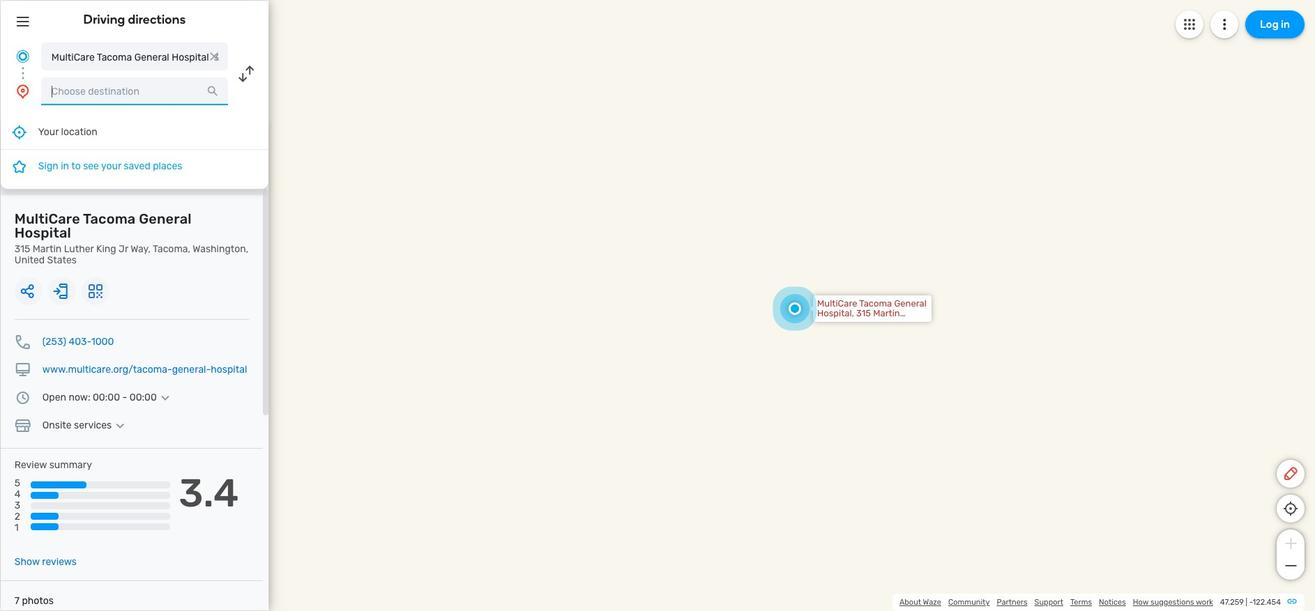 Task type: vqa. For each thing, say whether or not it's contained in the screenshot.
5 4 3 2 1
yes



Task type: describe. For each thing, give the bounding box(es) containing it.
5 4 3 2 1
[[14, 477, 20, 534]]

show
[[14, 556, 39, 568]]

about waze community partners support terms notices how suggestions work 47.259 | -122.454
[[899, 598, 1281, 607]]

partners
[[997, 598, 1028, 607]]

hospital for multicare tacoma general hospital 315 martin luther king jr way, tacoma, washington, united states
[[14, 224, 71, 241]]

notices
[[1099, 598, 1126, 607]]

states
[[47, 254, 76, 266]]

www.multicare.org/tacoma-
[[42, 364, 172, 375]]

onsite services
[[42, 419, 111, 431]]

tacoma for multicare tacoma general hospital 315 martin luther king jr way, tacoma, washington, united states
[[83, 210, 135, 227]]

open now: 00:00 - 00:00
[[42, 392, 157, 403]]

2 00:00 from the left
[[129, 392, 157, 403]]

7 photos
[[14, 595, 53, 607]]

waze
[[923, 598, 941, 607]]

how
[[1133, 598, 1149, 607]]

current location image
[[14, 48, 31, 64]]

3
[[14, 500, 20, 512]]

pencil image
[[1282, 466, 1299, 483]]

7
[[14, 595, 19, 607]]

link image
[[1286, 596, 1298, 607]]

general for multicare tacoma general hospital
[[134, 51, 169, 63]]

(253) 403-1000 link
[[42, 336, 114, 348]]

1000
[[91, 336, 114, 348]]

community link
[[948, 598, 990, 607]]

0 horizontal spatial -
[[122, 392, 127, 403]]

multicare tacoma general hospital button
[[41, 42, 228, 70]]

suggestions
[[1151, 598, 1194, 607]]

1
[[14, 522, 18, 534]]

open
[[42, 392, 66, 403]]

driving
[[83, 11, 125, 27]]

review
[[14, 459, 47, 471]]

summary
[[49, 459, 92, 471]]

support link
[[1034, 598, 1063, 607]]

about waze link
[[899, 598, 941, 607]]

315
[[14, 243, 30, 255]]

community
[[948, 598, 990, 607]]

|
[[1246, 598, 1247, 607]]

www.multicare.org/tacoma-general-hospital link
[[42, 364, 247, 375]]

washington,
[[192, 243, 248, 255]]

4
[[14, 489, 20, 500]]

recenter image
[[11, 124, 28, 141]]

open now: 00:00 - 00:00 button
[[42, 392, 173, 403]]

1 00:00 from the left
[[92, 392, 120, 403]]

(253) 403-1000
[[42, 336, 114, 348]]

zoom in image
[[1282, 536, 1299, 552]]

onsite services button
[[42, 419, 128, 431]]

hospital
[[211, 364, 247, 375]]

location image
[[14, 83, 31, 99]]

terms
[[1070, 598, 1092, 607]]

clock image
[[14, 389, 31, 406]]

photos
[[22, 595, 53, 607]]

store image
[[14, 417, 31, 434]]

jr
[[118, 243, 128, 255]]

about
[[899, 598, 921, 607]]

how suggestions work link
[[1133, 598, 1213, 607]]



Task type: locate. For each thing, give the bounding box(es) containing it.
1 vertical spatial multicare
[[14, 210, 80, 227]]

tacoma down driving in the left top of the page
[[97, 51, 132, 63]]

general up choose destination text field
[[134, 51, 169, 63]]

122.454
[[1253, 598, 1281, 607]]

reviews
[[42, 556, 76, 568]]

directions
[[128, 11, 186, 27]]

1 vertical spatial -
[[1249, 598, 1253, 607]]

hospital down directions
[[171, 51, 209, 63]]

multicare for multicare tacoma general hospital 315 martin luther king jr way, tacoma, washington, united states
[[14, 210, 80, 227]]

general
[[134, 51, 169, 63], [139, 210, 191, 227]]

tacoma inside the multicare tacoma general hospital 315 martin luther king jr way, tacoma, washington, united states
[[83, 210, 135, 227]]

0 vertical spatial tacoma
[[97, 51, 132, 63]]

00:00
[[92, 392, 120, 403], [129, 392, 157, 403]]

hospital for multicare tacoma general hospital
[[171, 51, 209, 63]]

general inside the multicare tacoma general hospital 315 martin luther king jr way, tacoma, washington, united states
[[139, 210, 191, 227]]

tacoma inside multicare tacoma general hospital button
[[97, 51, 132, 63]]

1 horizontal spatial -
[[1249, 598, 1253, 607]]

hospital
[[171, 51, 209, 63], [14, 224, 71, 241]]

driving directions
[[83, 11, 186, 27]]

Choose destination text field
[[41, 77, 228, 105]]

47.259
[[1220, 598, 1244, 607]]

hospital up martin
[[14, 224, 71, 241]]

notices link
[[1099, 598, 1126, 607]]

general inside button
[[134, 51, 169, 63]]

00:00 right now:
[[92, 392, 120, 403]]

1 horizontal spatial hospital
[[171, 51, 209, 63]]

- up chevron down image
[[122, 392, 127, 403]]

multicare tacoma general hospital 315 martin luther king jr way, tacoma, washington, united states
[[14, 210, 248, 266]]

tacoma up king
[[83, 210, 135, 227]]

luther
[[64, 243, 94, 255]]

services
[[74, 419, 111, 431]]

review summary
[[14, 459, 92, 471]]

hospital inside the multicare tacoma general hospital 315 martin luther king jr way, tacoma, washington, united states
[[14, 224, 71, 241]]

general-
[[172, 364, 211, 375]]

0 horizontal spatial 00:00
[[92, 392, 120, 403]]

1 vertical spatial hospital
[[14, 224, 71, 241]]

general up tacoma,
[[139, 210, 191, 227]]

multicare
[[51, 51, 94, 63], [14, 210, 80, 227]]

support
[[1034, 598, 1063, 607]]

2
[[14, 511, 20, 523]]

zoom out image
[[1282, 558, 1299, 575]]

multicare down driving in the left top of the page
[[51, 51, 94, 63]]

1 horizontal spatial 00:00
[[129, 392, 157, 403]]

onsite
[[42, 419, 71, 431]]

- right |
[[1249, 598, 1253, 607]]

terms link
[[1070, 598, 1092, 607]]

1 vertical spatial tacoma
[[83, 210, 135, 227]]

tacoma
[[97, 51, 132, 63], [83, 210, 135, 227]]

3.4
[[179, 470, 239, 516]]

multicare inside button
[[51, 51, 94, 63]]

0 vertical spatial -
[[122, 392, 127, 403]]

chevron down image
[[157, 392, 173, 403]]

0 vertical spatial multicare
[[51, 51, 94, 63]]

tacoma,
[[152, 243, 190, 255]]

x image
[[207, 49, 221, 63]]

403-
[[68, 336, 91, 348]]

(253)
[[42, 336, 66, 348]]

5
[[14, 477, 20, 489]]

united
[[14, 254, 44, 266]]

multicare inside the multicare tacoma general hospital 315 martin luther king jr way, tacoma, washington, united states
[[14, 210, 80, 227]]

chevron down image
[[111, 420, 128, 431]]

now:
[[68, 392, 90, 403]]

-
[[122, 392, 127, 403], [1249, 598, 1253, 607]]

computer image
[[14, 362, 31, 378]]

general for multicare tacoma general hospital 315 martin luther king jr way, tacoma, washington, united states
[[139, 210, 191, 227]]

call image
[[14, 334, 31, 350]]

king
[[96, 243, 116, 255]]

www.multicare.org/tacoma-general-hospital
[[42, 364, 247, 375]]

1 vertical spatial general
[[139, 210, 191, 227]]

show reviews
[[14, 556, 76, 568]]

0 vertical spatial hospital
[[171, 51, 209, 63]]

martin
[[32, 243, 61, 255]]

work
[[1196, 598, 1213, 607]]

0 vertical spatial general
[[134, 51, 169, 63]]

00:00 down the www.multicare.org/tacoma-general-hospital link
[[129, 392, 157, 403]]

hospital inside button
[[171, 51, 209, 63]]

multicare for multicare tacoma general hospital
[[51, 51, 94, 63]]

way,
[[130, 243, 150, 255]]

0 horizontal spatial hospital
[[14, 224, 71, 241]]

tacoma for multicare tacoma general hospital
[[97, 51, 132, 63]]

star image
[[11, 158, 28, 175]]

multicare tacoma general hospital
[[51, 51, 209, 63]]

multicare up martin
[[14, 210, 80, 227]]

partners link
[[997, 598, 1028, 607]]

list box
[[0, 116, 269, 189]]



